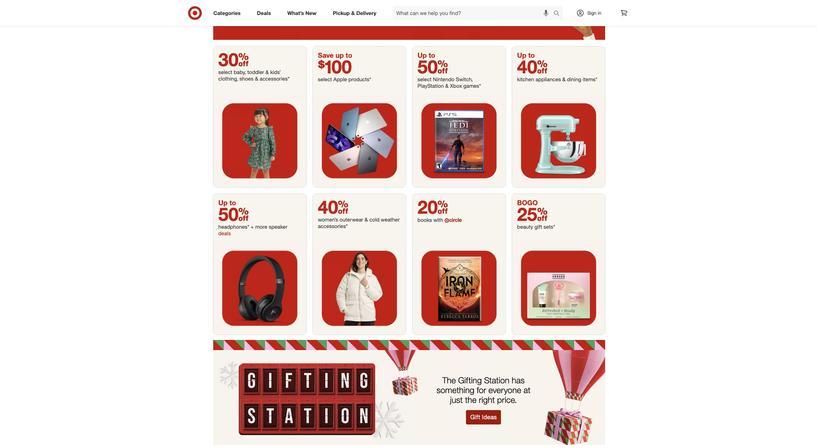 Task type: describe. For each thing, give the bounding box(es) containing it.
sets*
[[544, 224, 555, 230]]

30 select baby, toddler & kids' clothing, shoes & accessories*
[[218, 48, 290, 82]]

save for save big on gifts they'll love.
[[486, 1, 505, 12]]

kids'
[[270, 69, 281, 75]]

deals
[[257, 10, 271, 16]]

0 horizontal spatial up
[[218, 199, 228, 207]]

up to for select
[[418, 51, 436, 59]]

to right up
[[346, 51, 352, 59]]

big
[[507, 1, 520, 12]]

everyone
[[489, 385, 522, 396]]

beauty
[[517, 224, 533, 230]]

kitchen
[[517, 76, 534, 83]]

playstation
[[418, 83, 444, 89]]

weather
[[381, 217, 400, 223]]

more
[[255, 224, 267, 230]]

pickup & delivery link
[[327, 6, 385, 20]]

switch,
[[456, 76, 473, 83]]

& left kids'
[[266, 69, 269, 75]]

at
[[524, 385, 531, 396]]

nintendo
[[433, 76, 455, 83]]

to up nintendo
[[429, 51, 436, 59]]

& right pickup
[[351, 10, 355, 16]]

delivery
[[356, 10, 377, 16]]

right
[[479, 395, 495, 405]]

gift
[[535, 224, 542, 230]]

kitchen appliances & dining items*
[[517, 76, 598, 83]]

bogo
[[517, 199, 538, 207]]

what's
[[287, 10, 304, 16]]

station
[[484, 376, 510, 386]]

cold
[[370, 217, 380, 223]]

save for save up to
[[318, 51, 334, 59]]

shoes
[[240, 75, 254, 82]]

what's new link
[[282, 6, 325, 20]]

up to for kitchen
[[517, 51, 535, 59]]

games*
[[464, 83, 481, 89]]

20
[[418, 196, 448, 218]]

speaker
[[269, 224, 288, 230]]

the
[[465, 395, 477, 405]]

clothing,
[[218, 75, 238, 82]]

price.
[[497, 395, 517, 405]]

& right the shoes on the left top of the page
[[255, 75, 258, 82]]

deals
[[218, 230, 231, 237]]

+
[[251, 224, 254, 230]]

love.
[[530, 12, 548, 23]]

headphones*
[[218, 224, 249, 230]]

appliances
[[536, 76, 561, 83]]

something
[[437, 385, 475, 396]]

products*
[[349, 76, 371, 83]]

they'll
[[505, 12, 528, 23]]

pickup & delivery
[[333, 10, 377, 16]]

search
[[551, 10, 566, 17]]

save up to
[[318, 51, 352, 59]]

40 for 40
[[517, 55, 548, 78]]

25
[[517, 203, 548, 225]]

beauty gift sets*
[[517, 224, 555, 230]]

to up headphones*
[[230, 199, 236, 207]]

& inside 40 women's outerwear & cold weather accessories*
[[365, 217, 368, 223]]

deals link
[[252, 6, 279, 20]]

40 women's outerwear & cold weather accessories*
[[318, 196, 400, 230]]



Task type: vqa. For each thing, say whether or not it's contained in the screenshot.
"Console"
no



Task type: locate. For each thing, give the bounding box(es) containing it.
0 horizontal spatial accessories*
[[260, 75, 290, 82]]

save inside save big on gifts they'll love.
[[486, 1, 505, 12]]

select nintendo switch, playstation & xbox games*
[[418, 76, 481, 89]]

women's
[[318, 217, 338, 223]]

0 vertical spatial 50
[[418, 55, 448, 78]]

0 horizontal spatial 40
[[318, 196, 349, 218]]

up for select nintendo switch, playstation & xbox games*
[[418, 51, 427, 59]]

baby,
[[234, 69, 246, 75]]

0 vertical spatial 40
[[517, 55, 548, 78]]

sign in link
[[571, 6, 612, 20]]

up to up kitchen on the top
[[517, 51, 535, 59]]

up
[[418, 51, 427, 59], [517, 51, 527, 59], [218, 199, 228, 207]]

up up kitchen on the top
[[517, 51, 527, 59]]

up up headphones*
[[218, 199, 228, 207]]

select for $100
[[318, 76, 332, 83]]

up to up headphones*
[[218, 199, 236, 207]]

ideas
[[482, 414, 497, 421]]

books with
[[418, 217, 445, 223]]

up up playstation
[[418, 51, 427, 59]]

1 horizontal spatial 50
[[418, 55, 448, 78]]

accessories* inside "30 select baby, toddler & kids' clothing, shoes & accessories*"
[[260, 75, 290, 82]]

select left nintendo
[[418, 76, 432, 83]]

with
[[434, 217, 443, 223]]

dining
[[567, 76, 582, 83]]

1 horizontal spatial select
[[318, 76, 332, 83]]

gifting
[[458, 376, 482, 386]]

select for 50
[[418, 76, 432, 83]]

save left big
[[486, 1, 505, 12]]

gift ideas button
[[466, 411, 501, 425]]

& left dining
[[563, 76, 566, 83]]

what's new
[[287, 10, 317, 16]]

up
[[336, 51, 344, 59]]

to up kitchen on the top
[[529, 51, 535, 59]]

0 horizontal spatial save
[[318, 51, 334, 59]]

up for kitchen appliances & dining items*
[[517, 51, 527, 59]]

select apple products*
[[318, 76, 371, 83]]

gift
[[470, 414, 480, 421]]

1 vertical spatial 40
[[318, 196, 349, 218]]

2 horizontal spatial select
[[418, 76, 432, 83]]

1 horizontal spatial up
[[418, 51, 427, 59]]

0 horizontal spatial up to
[[218, 199, 236, 207]]

0 horizontal spatial 50
[[218, 203, 249, 225]]

50 up deals
[[218, 203, 249, 225]]

1 vertical spatial 50
[[218, 203, 249, 225]]

1 horizontal spatial accessories*
[[318, 223, 348, 230]]

1 horizontal spatial save
[[486, 1, 505, 12]]

save big on gifts they'll love.
[[486, 1, 548, 23]]

30
[[218, 48, 249, 70]]

just
[[450, 395, 463, 405]]

select
[[218, 69, 232, 75], [318, 76, 332, 83], [418, 76, 432, 83]]

save
[[486, 1, 505, 12], [318, 51, 334, 59]]

select left apple
[[318, 76, 332, 83]]

save left up
[[318, 51, 334, 59]]

the gifting station has something for everyone at just the right price.
[[437, 376, 531, 405]]

apple
[[334, 76, 347, 83]]

xbox
[[450, 83, 462, 89]]

accessories* inside 40 women's outerwear & cold weather accessories*
[[318, 223, 348, 230]]

1 vertical spatial save
[[318, 51, 334, 59]]

2 horizontal spatial up to
[[517, 51, 535, 59]]

1 vertical spatial accessories*
[[318, 223, 348, 230]]

& left xbox
[[446, 83, 449, 89]]

headphones* + more speaker deals
[[218, 224, 288, 237]]

for
[[477, 385, 486, 396]]

the
[[443, 376, 456, 386]]

$100
[[318, 55, 352, 78]]

0 vertical spatial accessories*
[[260, 75, 290, 82]]

new
[[306, 10, 317, 16]]

50
[[418, 55, 448, 78], [218, 203, 249, 225]]

has
[[512, 376, 525, 386]]

select inside "30 select baby, toddler & kids' clothing, shoes & accessories*"
[[218, 69, 232, 75]]

books
[[418, 217, 432, 223]]

accessories*
[[260, 75, 290, 82], [318, 223, 348, 230]]

toddler
[[248, 69, 264, 75]]

& left cold
[[365, 217, 368, 223]]

pickup
[[333, 10, 350, 16]]

50 up playstation
[[418, 55, 448, 78]]

&
[[351, 10, 355, 16], [266, 69, 269, 75], [255, 75, 258, 82], [563, 76, 566, 83], [446, 83, 449, 89], [365, 217, 368, 223]]

& inside select nintendo switch, playstation & xbox games*
[[446, 83, 449, 89]]

sign in
[[588, 10, 602, 16]]

in
[[598, 10, 602, 16]]

sign
[[588, 10, 597, 16]]

gifts
[[486, 12, 503, 23]]

search button
[[551, 6, 566, 22]]

1 horizontal spatial up to
[[418, 51, 436, 59]]

to
[[346, 51, 352, 59], [429, 51, 436, 59], [529, 51, 535, 59], [230, 199, 236, 207]]

2 horizontal spatial up
[[517, 51, 527, 59]]

items*
[[583, 76, 598, 83]]

outerwear
[[340, 217, 363, 223]]

40 for 40 women's outerwear & cold weather accessories*
[[318, 196, 349, 218]]

select left baby, on the top left
[[218, 69, 232, 75]]

0 vertical spatial save
[[486, 1, 505, 12]]

1 horizontal spatial 40
[[517, 55, 548, 78]]

40 inside 40 women's outerwear & cold weather accessories*
[[318, 196, 349, 218]]

What can we help you find? suggestions appear below search field
[[393, 6, 555, 20]]

select inside select nintendo switch, playstation & xbox games*
[[418, 76, 432, 83]]

on
[[522, 1, 532, 12]]

categories
[[214, 10, 241, 16]]

categories link
[[208, 6, 249, 20]]

40
[[517, 55, 548, 78], [318, 196, 349, 218]]

gift ideas
[[470, 414, 497, 421]]

0 horizontal spatial select
[[218, 69, 232, 75]]

up to
[[418, 51, 436, 59], [517, 51, 535, 59], [218, 199, 236, 207]]

circle
[[449, 217, 462, 223]]

up to up nintendo
[[418, 51, 436, 59]]



